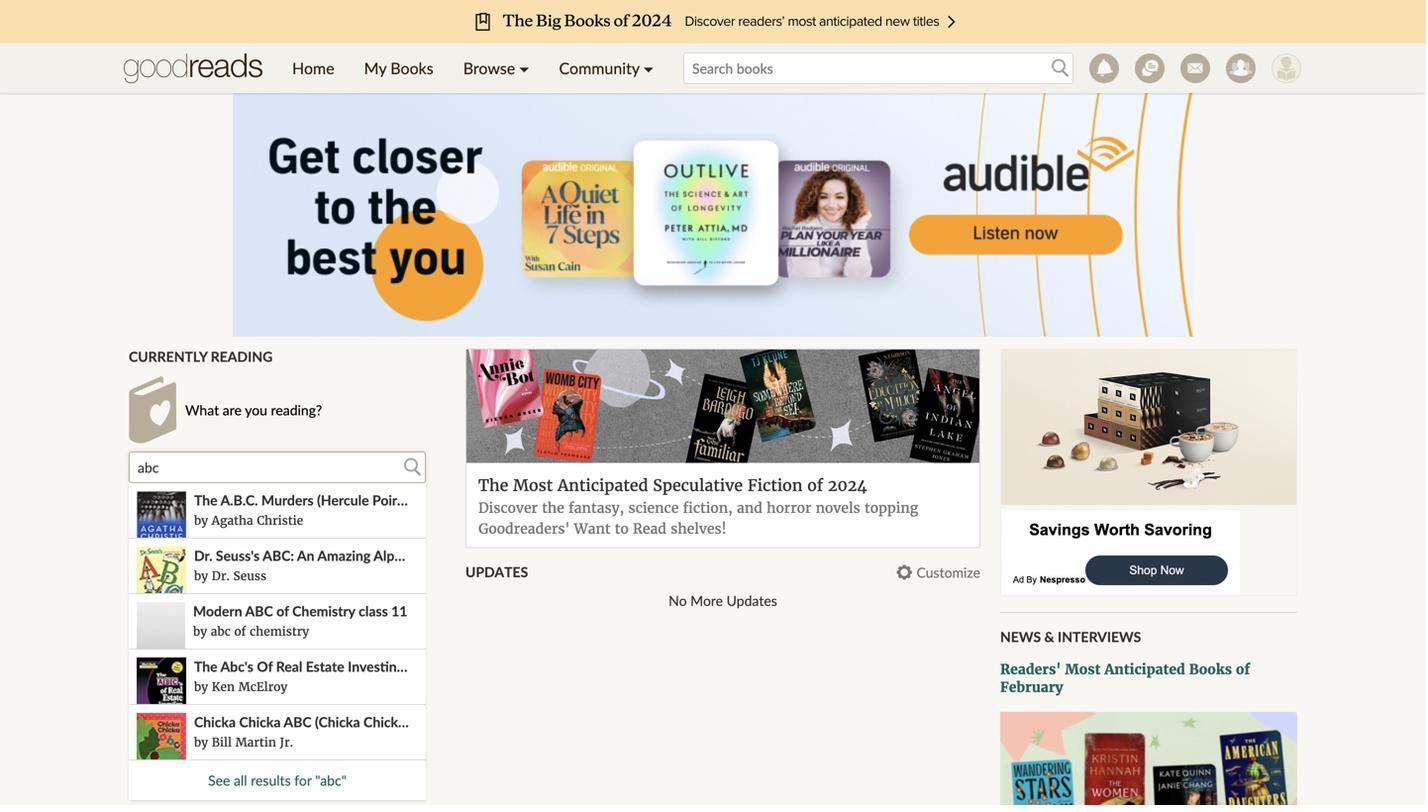 Task type: vqa. For each thing, say whether or not it's contained in the screenshot.
See
yes



Task type: describe. For each thing, give the bounding box(es) containing it.
for
[[294, 772, 312, 789]]

horror
[[767, 499, 812, 517]]

can
[[151, 734, 170, 748]]

fiction,
[[683, 499, 733, 517]]

john smith image
[[1272, 53, 1301, 83]]

interviews
[[1058, 628, 1141, 645]]

year!
[[351, 573, 381, 590]]

recommendations link
[[129, 495, 241, 512]]

novels
[[816, 499, 861, 517]]

more
[[691, 592, 723, 609]]

abc inside chicka chicka abc (chicka chicka book, a) by bill martin jr.
[[284, 714, 312, 731]]

news & interviews
[[1000, 628, 1141, 645]]

what
[[185, 402, 219, 419]]

jr.
[[280, 735, 293, 750]]

read inside the most anticipated speculative fiction of 2024 discover the fantasy, science fiction, and horror novels topping goodreaders' want to read shelves!
[[633, 520, 667, 538]]

chemistry
[[292, 603, 355, 620]]

no
[[669, 592, 687, 609]]

"abc"
[[315, 772, 347, 789]]

modern
[[193, 603, 242, 620]]

the for most
[[478, 476, 508, 495]]

anticipated for speculative
[[558, 476, 648, 495]]

▾ for community ▾
[[644, 58, 654, 78]]

reading for currently
[[211, 348, 273, 365]]

poirot,
[[372, 492, 413, 509]]

shelves!
[[671, 520, 727, 538]]

a.b.c.
[[220, 492, 258, 509]]

update
[[303, 495, 346, 512]]

home link
[[277, 44, 349, 93]]

0 horizontal spatial updates
[[466, 563, 528, 580]]

see all results for "abc"
[[208, 772, 347, 789]]

0 vertical spatial advertisement element
[[233, 89, 1194, 337]]

yourself
[[192, 573, 241, 590]]

this
[[326, 573, 348, 590]]

readers' most anticipated books of february link
[[1000, 661, 1298, 696]]

my books
[[364, 58, 434, 78]]

Search books text field
[[129, 452, 426, 483]]

browse ▾
[[463, 58, 529, 78]]

the most anticipated speculative fiction of 2024 link
[[478, 476, 867, 495]]

the most anticipated speculative fiction of 2024 image
[[467, 350, 980, 463]]

currently
[[129, 348, 207, 365]]

customize
[[917, 564, 981, 581]]

books in 2024
[[254, 661, 340, 678]]

murders
[[261, 492, 314, 509]]

february
[[1000, 679, 1063, 696]]

start
[[266, 693, 296, 710]]

reading challenge
[[137, 686, 230, 726]]

no more updates
[[669, 592, 777, 609]]

change
[[173, 734, 210, 748]]

and
[[737, 499, 763, 517]]

christie
[[257, 513, 303, 529]]

seuss
[[233, 569, 267, 584]]

my
[[364, 58, 386, 78]]

general
[[252, 495, 300, 512]]

11
[[391, 603, 407, 620]]

most for readers'
[[1065, 661, 1101, 679]]

browse ▾ button
[[448, 44, 544, 93]]

dr. seuss's abc: an amazing alphabet book! by dr. seuss
[[194, 547, 469, 584]]

goodreaders'
[[478, 520, 570, 538]]

2024 down yourself
[[137, 600, 229, 648]]

want
[[261, 601, 291, 618]]

reading
[[137, 686, 230, 710]]

want to read
[[129, 780, 233, 797]]

Search books text field
[[683, 52, 1074, 84]]

browse
[[463, 58, 515, 78]]

books inside "link"
[[391, 58, 434, 78]]

the a.b.c. murders (hercule poirot, #13) by agatha christie
[[194, 492, 445, 529]]

2024 right in
[[308, 661, 340, 678]]

amazing
[[317, 547, 371, 564]]

by ken mcelroy
[[194, 680, 288, 695]]

i
[[254, 601, 257, 618]]

of inside the most anticipated speculative fiction of 2024 discover the fantasy, science fiction, and horror novels topping goodreaders' want to read shelves!
[[807, 476, 823, 495]]

at
[[264, 734, 274, 748]]

by inside chicka chicka abc (chicka chicka book, a) by bill martin jr.
[[194, 735, 208, 750]]

to left see
[[174, 780, 193, 797]]

of inside the readers' most anticipated books of february
[[1236, 661, 1250, 679]]

the for a.b.c.
[[194, 492, 218, 509]]

home
[[292, 58, 334, 78]]

chicka chicka abc (chicka chicka book, a) by bill martin jr.
[[194, 714, 461, 750]]

2024 inside the most anticipated speculative fiction of 2024 discover the fantasy, science fiction, and horror novels topping goodreaders' want to read shelves!
[[828, 476, 867, 495]]

alphabet
[[374, 547, 430, 564]]

2024 reading challenge
[[129, 544, 310, 561]]

challenge inside button
[[299, 693, 359, 710]]

1 vertical spatial advertisement element
[[1000, 349, 1298, 596]]

inbox image
[[1181, 53, 1210, 83]]

&
[[1044, 628, 1055, 645]]

by left the ken
[[194, 680, 208, 695]]

community ▾ button
[[544, 44, 669, 93]]

what are you reading?
[[185, 402, 322, 419]]

topping
[[865, 499, 919, 517]]

readers'
[[1000, 661, 1061, 679]]

martin
[[235, 735, 276, 750]]

class
[[359, 603, 388, 620]]

challenge
[[137, 707, 229, 726]]

1 chicka from the left
[[194, 714, 236, 731]]

community ▾
[[559, 58, 654, 78]]

·
[[245, 495, 249, 512]]

a)
[[447, 714, 461, 731]]

abc inside modern abc of chemistry class 11 by abc of chemistry
[[245, 603, 273, 620]]

modern abc of chemistry class 11 by abc of chemistry
[[193, 603, 407, 639]]

science
[[629, 499, 679, 517]]

abc
[[211, 624, 231, 639]]

want inside the most anticipated speculative fiction of 2024 discover the fantasy, science fiction, and horror novels topping goodreaders' want to read shelves!
[[574, 520, 611, 538]]



Task type: locate. For each thing, give the bounding box(es) containing it.
abc:
[[263, 547, 294, 564]]

1 vertical spatial read
[[196, 780, 233, 797]]

all
[[234, 772, 247, 789]]

mcelroy
[[238, 680, 288, 695]]

results
[[251, 772, 291, 789]]

more
[[291, 573, 322, 590]]

0 vertical spatial want
[[574, 520, 611, 538]]

anticipated inside the readers' most anticipated books of february
[[1105, 661, 1185, 679]]

by down recommendations
[[194, 513, 208, 529]]

▾
[[519, 58, 529, 78], [644, 58, 654, 78]]

1 horizontal spatial updates
[[727, 592, 777, 609]]

readers' most anticipated books of february
[[1000, 661, 1250, 696]]

read left all
[[196, 780, 233, 797]]

0 horizontal spatial most
[[513, 476, 553, 495]]

0 horizontal spatial anticipated
[[558, 476, 648, 495]]

abc
[[245, 603, 273, 620], [284, 714, 312, 731]]

2024 down recommendations
[[129, 544, 161, 561]]

recommendations · general update
[[129, 495, 346, 512]]

by inside dr. seuss's abc: an amazing alphabet book! by dr. seuss
[[194, 569, 208, 584]]

0 horizontal spatial chicka
[[194, 714, 236, 731]]

to down fantasy,
[[615, 520, 629, 538]]

1 horizontal spatial most
[[1065, 661, 1101, 679]]

see
[[208, 772, 230, 789]]

1 vertical spatial read
[[311, 601, 338, 618]]

0 vertical spatial challenge
[[230, 544, 310, 561]]

challenge left yourself
[[129, 573, 189, 590]]

1 horizontal spatial the
[[478, 476, 508, 495]]

are
[[223, 402, 242, 419]]

by left bill
[[194, 735, 208, 750]]

reading for 2024
[[164, 544, 226, 561]]

▾ right browse
[[519, 58, 529, 78]]

0 vertical spatial anticipated
[[558, 476, 648, 495]]

3 chicka from the left
[[364, 714, 405, 731]]

the
[[542, 499, 564, 517]]

▾ inside "popup button"
[[644, 58, 654, 78]]

menu containing home
[[277, 44, 669, 93]]

1 vertical spatial updates
[[727, 592, 777, 609]]

#13)
[[417, 492, 445, 509]]

1 horizontal spatial books
[[1189, 661, 1232, 679]]

2 ▾ from the left
[[644, 58, 654, 78]]

book,
[[409, 714, 444, 731]]

anticipated for books
[[1105, 661, 1185, 679]]

most
[[513, 476, 553, 495], [1065, 661, 1101, 679]]

goal
[[239, 734, 260, 748]]

customize button
[[897, 564, 981, 581]]

books inside the readers' most anticipated books of february
[[1189, 661, 1232, 679]]

dr. up yourself
[[194, 547, 212, 564]]

want
[[574, 520, 611, 538], [129, 780, 171, 797]]

most inside the most anticipated speculative fiction of 2024 discover the fantasy, science fiction, and horror novels topping goodreaders' want to read shelves!
[[513, 476, 553, 495]]

updates right more
[[727, 592, 777, 609]]

books
[[391, 58, 434, 78], [1189, 661, 1232, 679]]

my books link
[[349, 44, 448, 93]]

community
[[559, 58, 640, 78]]

0 vertical spatial updates
[[466, 563, 528, 580]]

news
[[1000, 628, 1041, 645]]

1 horizontal spatial chicka
[[239, 714, 281, 731]]

read
[[633, 520, 667, 538], [196, 780, 233, 797]]

1 horizontal spatial abc
[[284, 714, 312, 731]]

book!
[[433, 547, 469, 564]]

0 horizontal spatial abc
[[245, 603, 273, 620]]

0 horizontal spatial the
[[194, 492, 218, 509]]

2024
[[828, 476, 867, 495], [129, 544, 161, 561], [137, 600, 229, 648], [308, 661, 340, 678]]

friend requests image
[[1226, 53, 1256, 83]]

most down news & interviews
[[1065, 661, 1101, 679]]

advertisement element
[[233, 89, 1194, 337], [1000, 349, 1298, 596]]

reading up yourself
[[164, 544, 226, 561]]

0 horizontal spatial read
[[196, 780, 233, 797]]

by
[[194, 513, 208, 529], [194, 569, 208, 584], [193, 624, 207, 639], [194, 680, 208, 695], [194, 735, 208, 750]]

abc up "any" on the bottom left
[[284, 714, 312, 731]]

abc up chemistry
[[245, 603, 273, 620]]

by inside modern abc of chemistry class 11 by abc of chemistry
[[193, 624, 207, 639]]

discover
[[478, 499, 538, 517]]

most up the on the left bottom of the page
[[513, 476, 553, 495]]

0 vertical spatial reading
[[211, 348, 273, 365]]

2 vertical spatial challenge
[[299, 693, 359, 710]]

to
[[615, 520, 629, 538], [244, 573, 257, 590], [295, 601, 307, 618], [174, 780, 193, 797]]

1 vertical spatial abc
[[284, 714, 312, 731]]

1 vertical spatial search for books to add to your shelves search field
[[129, 452, 469, 800]]

start challenge button
[[254, 686, 372, 717]]

your
[[212, 734, 236, 748]]

0 vertical spatial books
[[391, 58, 434, 78]]

by inside the a.b.c. murders (hercule poirot, #13) by agatha christie
[[194, 513, 208, 529]]

0 horizontal spatial ▾
[[519, 58, 529, 78]]

Number of books you want to read in 2024 number field
[[254, 626, 313, 653]]

the most anticipated speculative fiction of 2024 discover the fantasy, science fiction, and horror novels topping goodreaders' want to read shelves!
[[478, 476, 919, 538]]

anticipated up fantasy,
[[558, 476, 648, 495]]

recommendations
[[129, 495, 241, 512]]

chicka
[[194, 714, 236, 731], [239, 714, 281, 731], [364, 714, 405, 731]]

2024 up novels
[[828, 476, 867, 495]]

0 horizontal spatial search for books to add to your shelves search field
[[129, 452, 469, 800]]

0 vertical spatial read
[[261, 573, 287, 590]]

fantasy,
[[569, 499, 624, 517]]

read down this
[[311, 601, 338, 618]]

challenge
[[230, 544, 310, 561], [129, 573, 189, 590], [299, 693, 359, 710]]

1 vertical spatial want
[[129, 780, 171, 797]]

2 chicka from the left
[[239, 714, 281, 731]]

1 vertical spatial challenge
[[129, 573, 189, 590]]

the left a.b.c.
[[194, 492, 218, 509]]

1 horizontal spatial search for books to add to your shelves search field
[[683, 52, 1074, 84]]

to right want
[[295, 601, 307, 618]]

0 horizontal spatial books
[[391, 58, 434, 78]]

1 vertical spatial most
[[1065, 661, 1101, 679]]

1 vertical spatial reading
[[164, 544, 226, 561]]

Search for books to add to your shelves search field
[[683, 52, 1074, 84], [129, 452, 469, 800]]

▾ for browse ▾
[[519, 58, 529, 78]]

i want to read
[[254, 601, 338, 618]]

the inside the a.b.c. murders (hercule poirot, #13) by agatha christie
[[194, 492, 218, 509]]

0 horizontal spatial want
[[129, 780, 171, 797]]

fiction
[[748, 476, 803, 495]]

challenge up (chicka
[[299, 693, 359, 710]]

the inside the most anticipated speculative fiction of 2024 discover the fantasy, science fiction, and horror novels topping goodreaders' want to read shelves!
[[478, 476, 508, 495]]

start challenge
[[266, 693, 359, 710]]

see all results for "abc" button
[[129, 761, 426, 800]]

anticipated inside the most anticipated speculative fiction of 2024 discover the fantasy, science fiction, and horror novels topping goodreaders' want to read shelves!
[[558, 476, 648, 495]]

(chicka
[[315, 714, 360, 731]]

1 vertical spatial books
[[1189, 661, 1232, 679]]

1 ▾ from the left
[[519, 58, 529, 78]]

updates
[[466, 563, 528, 580], [727, 592, 777, 609]]

chicka left the book,
[[364, 714, 405, 731]]

1 vertical spatial anticipated
[[1105, 661, 1185, 679]]

chemistry
[[250, 624, 309, 639]]

read for want
[[311, 601, 338, 618]]

to down seuss's
[[244, 573, 257, 590]]

the
[[478, 476, 508, 495], [194, 492, 218, 509]]

menu
[[277, 44, 669, 93]]

readers' most anticipated books of february image
[[1000, 712, 1298, 805]]

dr. down 2024 reading challenge
[[212, 569, 230, 584]]

0 vertical spatial most
[[513, 476, 553, 495]]

1 horizontal spatial read
[[633, 520, 667, 538]]

most inside the readers' most anticipated books of february
[[1065, 661, 1101, 679]]

time
[[298, 734, 321, 748]]

the up discover
[[478, 476, 508, 495]]

ken
[[212, 680, 235, 695]]

to inside the most anticipated speculative fiction of 2024 discover the fantasy, science fiction, and horror novels topping goodreaders' want to read shelves!
[[615, 520, 629, 538]]

updates down goodreaders'
[[466, 563, 528, 580]]

bill
[[212, 735, 232, 750]]

want down fantasy,
[[574, 520, 611, 538]]

books
[[254, 661, 290, 678]]

▾ inside popup button
[[519, 58, 529, 78]]

0 vertical spatial read
[[633, 520, 667, 538]]

reading?
[[271, 402, 322, 419]]

2 horizontal spatial chicka
[[364, 714, 405, 731]]

my group discussions image
[[1135, 53, 1165, 83]]

chicka up at
[[239, 714, 281, 731]]

anticipated down interviews
[[1105, 661, 1185, 679]]

by down 2024 reading challenge
[[194, 569, 208, 584]]

dr.
[[194, 547, 212, 564], [212, 569, 230, 584]]

read down the abc:
[[261, 573, 287, 590]]

1 horizontal spatial want
[[574, 520, 611, 538]]

notifications image
[[1090, 53, 1119, 83]]

read for yourself
[[261, 573, 287, 590]]

currently reading
[[129, 348, 273, 365]]

an
[[297, 547, 314, 564]]

0 vertical spatial dr.
[[194, 547, 212, 564]]

search for books to add to your shelves search field containing the a.b.c. murders (hercule poirot, #13)
[[129, 452, 469, 800]]

speculative
[[653, 476, 743, 495]]

seuss's
[[216, 547, 260, 564]]

1 horizontal spatial anticipated
[[1105, 661, 1185, 679]]

▾ right community
[[644, 58, 654, 78]]

0 vertical spatial search for books to add to your shelves search field
[[683, 52, 1074, 84]]

chicka up 'your'
[[194, 714, 236, 731]]

read down science
[[633, 520, 667, 538]]

1 horizontal spatial read
[[311, 601, 338, 618]]

0 horizontal spatial read
[[261, 573, 287, 590]]

most for the
[[513, 476, 553, 495]]

want down can
[[129, 780, 171, 797]]

1 horizontal spatial ▾
[[644, 58, 654, 78]]

you
[[245, 402, 267, 419]]

0 vertical spatial abc
[[245, 603, 273, 620]]

challenge yourself to read more this year!
[[129, 573, 381, 590]]

1 vertical spatial dr.
[[212, 569, 230, 584]]

reading
[[211, 348, 273, 365], [164, 544, 226, 561]]

by left abc
[[193, 624, 207, 639]]

(hercule
[[317, 492, 369, 509]]

reading up are
[[211, 348, 273, 365]]

challenge up seuss
[[230, 544, 310, 561]]



